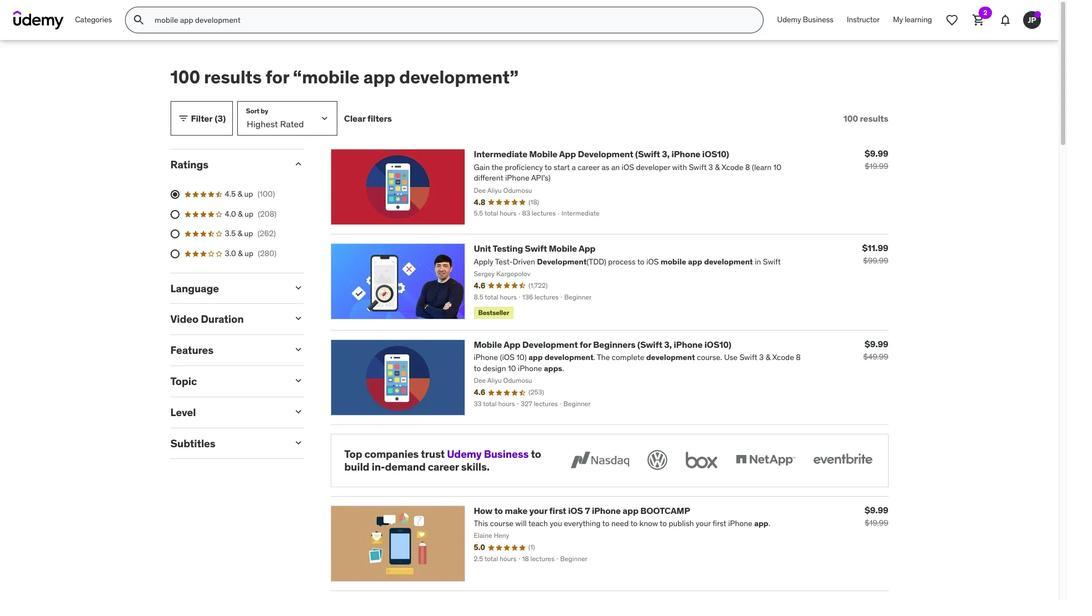 Task type: locate. For each thing, give the bounding box(es) containing it.
&
[[238, 189, 242, 199], [238, 209, 243, 219], [238, 229, 242, 239], [238, 248, 243, 258]]

0 vertical spatial development
[[578, 149, 633, 160]]

0 vertical spatial udemy business link
[[771, 7, 840, 33]]

0 vertical spatial $9.99
[[865, 148, 889, 159]]

3 small image from the top
[[293, 406, 304, 417]]

2 vertical spatial iphone
[[592, 505, 621, 516]]

trust
[[421, 447, 445, 461]]

to inside to build in-demand career skills.
[[531, 447, 541, 461]]

level
[[170, 406, 196, 419]]

Search for anything text field
[[153, 11, 750, 29]]

1 horizontal spatial udemy
[[777, 15, 801, 25]]

ios
[[568, 505, 583, 516]]

0 horizontal spatial app
[[504, 339, 521, 350]]

language
[[170, 282, 219, 295]]

& for 3.5
[[238, 229, 242, 239]]

video duration
[[170, 313, 244, 326]]

0 vertical spatial for
[[266, 66, 289, 88]]

1 $19.99 from the top
[[865, 161, 889, 171]]

unit testing swift mobile app link
[[474, 243, 596, 254]]

& right "3.5"
[[238, 229, 242, 239]]

up left (100)
[[244, 189, 253, 199]]

up left (262) at the top of the page
[[244, 229, 253, 239]]

1 vertical spatial for
[[580, 339, 591, 350]]

to
[[531, 447, 541, 461], [494, 505, 503, 516]]

shopping cart with 2 items image
[[972, 13, 986, 27]]

(100)
[[258, 189, 275, 199]]

build
[[344, 460, 369, 473]]

0 horizontal spatial udemy business link
[[447, 447, 529, 461]]

(swift
[[635, 149, 660, 160], [637, 339, 662, 350]]

1 vertical spatial (swift
[[637, 339, 662, 350]]

1 small image from the top
[[293, 344, 304, 355]]

0 vertical spatial $19.99
[[865, 161, 889, 171]]

volkswagen image
[[645, 448, 670, 472]]

1 horizontal spatial business
[[803, 15, 834, 25]]

make
[[505, 505, 528, 516]]

4.5
[[225, 189, 236, 199]]

topic
[[170, 375, 197, 388]]

1 horizontal spatial results
[[860, 113, 889, 124]]

results inside status
[[860, 113, 889, 124]]

small image for topic
[[293, 375, 304, 386]]

& right 4.5
[[238, 189, 242, 199]]

(3)
[[215, 113, 226, 124]]

2 vertical spatial mobile
[[474, 339, 502, 350]]

results
[[204, 66, 262, 88], [860, 113, 889, 124]]

app up filters
[[363, 66, 395, 88]]

for left beginners
[[580, 339, 591, 350]]

1 vertical spatial iphone
[[674, 339, 703, 350]]

0 vertical spatial results
[[204, 66, 262, 88]]

3 $9.99 from the top
[[865, 505, 889, 516]]

udemy
[[777, 15, 801, 25], [447, 447, 482, 461]]

you have alerts image
[[1035, 11, 1041, 18]]

eventbrite image
[[811, 448, 875, 472]]

features
[[170, 344, 213, 357]]

0 horizontal spatial for
[[266, 66, 289, 88]]

0 horizontal spatial 100
[[170, 66, 200, 88]]

netapp image
[[734, 448, 797, 472]]

1 vertical spatial app
[[623, 505, 639, 516]]

up left (208)
[[245, 209, 253, 219]]

categories button
[[68, 7, 119, 33]]

for
[[266, 66, 289, 88], [580, 339, 591, 350]]

0 vertical spatial 100
[[170, 66, 200, 88]]

up for 4.5 & up
[[244, 189, 253, 199]]

clear
[[344, 113, 366, 124]]

filter (3)
[[191, 113, 226, 124]]

clear filters button
[[344, 101, 392, 136]]

mobile app development for beginners (swift 3, iphone ios10) link
[[474, 339, 731, 350]]

small image
[[293, 344, 304, 355], [293, 375, 304, 386], [293, 406, 304, 417], [293, 437, 304, 448]]

2 small image from the top
[[293, 375, 304, 386]]

"mobile
[[293, 66, 360, 88]]

app
[[363, 66, 395, 88], [623, 505, 639, 516]]

1 horizontal spatial for
[[580, 339, 591, 350]]

0 vertical spatial 3,
[[662, 149, 670, 160]]

$9.99 $19.99 for how to make your first ios 7 iphone app bootcamp
[[865, 505, 889, 528]]

mobile
[[529, 149, 558, 160], [549, 243, 577, 254], [474, 339, 502, 350]]

0 horizontal spatial business
[[484, 447, 529, 461]]

0 horizontal spatial udemy
[[447, 447, 482, 461]]

duration
[[201, 313, 244, 326]]

2
[[984, 8, 988, 17]]

& right 3.0
[[238, 248, 243, 258]]

small image for subtitles
[[293, 437, 304, 448]]

udemy image
[[13, 11, 64, 29]]

$19.99 for how to make your first ios 7 iphone app bootcamp
[[865, 518, 889, 528]]

2 vertical spatial $9.99
[[865, 505, 889, 516]]

1 horizontal spatial 100
[[844, 113, 858, 124]]

small image
[[178, 113, 189, 124], [293, 159, 304, 170], [293, 282, 304, 293], [293, 313, 304, 324]]

$9.99 $19.99 for intermediate mobile app development (swift 3, iphone ios10)
[[865, 148, 889, 171]]

unit testing swift mobile app
[[474, 243, 596, 254]]

1 vertical spatial $9.99
[[865, 339, 889, 350]]

$9.99 for intermediate mobile app development (swift 3, iphone ios10)
[[865, 148, 889, 159]]

1 vertical spatial $9.99 $19.99
[[865, 505, 889, 528]]

testing
[[493, 243, 523, 254]]

0 vertical spatial business
[[803, 15, 834, 25]]

$9.99 for mobile app development for beginners (swift 3, iphone ios10)
[[865, 339, 889, 350]]

up for 3.5 & up
[[244, 229, 253, 239]]

0 horizontal spatial results
[[204, 66, 262, 88]]

$9.99 $19.99
[[865, 148, 889, 171], [865, 505, 889, 528]]

first
[[549, 505, 566, 516]]

1 vertical spatial mobile
[[549, 243, 577, 254]]

instructor link
[[840, 7, 887, 33]]

1 horizontal spatial udemy business link
[[771, 7, 840, 33]]

$9.99 $49.99
[[863, 339, 889, 362]]

up for 3.0 & up
[[245, 248, 253, 258]]

2 $9.99 from the top
[[865, 339, 889, 350]]

app left bootcamp
[[623, 505, 639, 516]]

1 $9.99 $19.99 from the top
[[865, 148, 889, 171]]

$9.99 inside $9.99 $49.99
[[865, 339, 889, 350]]

iphone for mobile app development for beginners (swift 3, iphone ios10)
[[674, 339, 703, 350]]

results for 100 results
[[860, 113, 889, 124]]

small image for level
[[293, 406, 304, 417]]

bootcamp
[[641, 505, 690, 516]]

for left "mobile
[[266, 66, 289, 88]]

0 horizontal spatial to
[[494, 505, 503, 516]]

4.0 & up (208)
[[225, 209, 277, 219]]

$11.99 $99.99
[[862, 243, 889, 266]]

beginners
[[593, 339, 636, 350]]

0 vertical spatial to
[[531, 447, 541, 461]]

$9.99
[[865, 148, 889, 159], [865, 339, 889, 350], [865, 505, 889, 516]]

3.5 & up (262)
[[225, 229, 276, 239]]

2 horizontal spatial app
[[579, 243, 596, 254]]

2 $19.99 from the top
[[865, 518, 889, 528]]

mobile app development for beginners (swift 3, iphone ios10)
[[474, 339, 731, 350]]

0 vertical spatial $9.99 $19.99
[[865, 148, 889, 171]]

1 horizontal spatial to
[[531, 447, 541, 461]]

to build in-demand career skills.
[[344, 447, 541, 473]]

app
[[559, 149, 576, 160], [579, 243, 596, 254], [504, 339, 521, 350]]

4 small image from the top
[[293, 437, 304, 448]]

0 vertical spatial iphone
[[672, 149, 701, 160]]

udemy business link
[[771, 7, 840, 33], [447, 447, 529, 461]]

swift
[[525, 243, 547, 254]]

1 vertical spatial business
[[484, 447, 529, 461]]

my
[[893, 15, 903, 25]]

jp
[[1028, 15, 1037, 25]]

& right 4.0
[[238, 209, 243, 219]]

0 vertical spatial udemy
[[777, 15, 801, 25]]

1 vertical spatial 100
[[844, 113, 858, 124]]

100 results for "mobile app development"
[[170, 66, 519, 88]]

filter
[[191, 113, 213, 124]]

2 $9.99 $19.99 from the top
[[865, 505, 889, 528]]

3,
[[662, 149, 670, 160], [664, 339, 672, 350]]

(280)
[[258, 248, 277, 258]]

1 vertical spatial results
[[860, 113, 889, 124]]

iphone
[[672, 149, 701, 160], [674, 339, 703, 350], [592, 505, 621, 516]]

0 vertical spatial app
[[559, 149, 576, 160]]

100
[[170, 66, 200, 88], [844, 113, 858, 124]]

ios10)
[[702, 149, 729, 160], [705, 339, 731, 350]]

development
[[578, 149, 633, 160], [522, 339, 578, 350]]

top companies trust udemy business
[[344, 447, 529, 461]]

0 vertical spatial app
[[363, 66, 395, 88]]

& for 4.5
[[238, 189, 242, 199]]

video duration button
[[170, 313, 284, 326]]

up
[[244, 189, 253, 199], [245, 209, 253, 219], [244, 229, 253, 239], [245, 248, 253, 258]]

up left (280)
[[245, 248, 253, 258]]

1 vertical spatial $19.99
[[865, 518, 889, 528]]

1 vertical spatial app
[[579, 243, 596, 254]]

& for 3.0
[[238, 248, 243, 258]]

business
[[803, 15, 834, 25], [484, 447, 529, 461]]

1 vertical spatial udemy business link
[[447, 447, 529, 461]]

level button
[[170, 406, 284, 419]]

in-
[[372, 460, 385, 473]]

$99.99
[[863, 256, 889, 266]]

(262)
[[258, 229, 276, 239]]

100 inside status
[[844, 113, 858, 124]]

1 $9.99 from the top
[[865, 148, 889, 159]]

up for 4.0 & up
[[245, 209, 253, 219]]

1 horizontal spatial app
[[623, 505, 639, 516]]

small image for language
[[293, 282, 304, 293]]



Task type: vqa. For each thing, say whether or not it's contained in the screenshot.


Task type: describe. For each thing, give the bounding box(es) containing it.
4.5 & up (100)
[[225, 189, 275, 199]]

udemy business
[[777, 15, 834, 25]]

1 vertical spatial udemy
[[447, 447, 482, 461]]

100 results status
[[844, 113, 889, 124]]

7
[[585, 505, 590, 516]]

subtitles button
[[170, 437, 284, 450]]

2 link
[[966, 7, 992, 33]]

unit
[[474, 243, 491, 254]]

$9.99 for how to make your first ios 7 iphone app bootcamp
[[865, 505, 889, 516]]

1 horizontal spatial app
[[559, 149, 576, 160]]

development"
[[399, 66, 519, 88]]

intermediate mobile app development (swift 3, iphone ios10) link
[[474, 149, 729, 160]]

0 vertical spatial mobile
[[529, 149, 558, 160]]

1 vertical spatial 3,
[[664, 339, 672, 350]]

3.0 & up (280)
[[225, 248, 277, 258]]

subtitles
[[170, 437, 215, 450]]

nasdaq image
[[568, 448, 632, 472]]

$19.99 for intermediate mobile app development (swift 3, iphone ios10)
[[865, 161, 889, 171]]

intermediate
[[474, 149, 528, 160]]

jp link
[[1019, 7, 1046, 33]]

(208)
[[258, 209, 277, 219]]

your
[[529, 505, 548, 516]]

how to make your first ios 7 iphone app bootcamp
[[474, 505, 690, 516]]

small image for ratings
[[293, 159, 304, 170]]

1 vertical spatial to
[[494, 505, 503, 516]]

small image for video duration
[[293, 313, 304, 324]]

& for 4.0
[[238, 209, 243, 219]]

career
[[428, 460, 459, 473]]

0 vertical spatial ios10)
[[702, 149, 729, 160]]

wishlist image
[[946, 13, 959, 27]]

ratings button
[[170, 158, 284, 171]]

$11.99
[[862, 243, 889, 254]]

instructor
[[847, 15, 880, 25]]

2 vertical spatial app
[[504, 339, 521, 350]]

clear filters
[[344, 113, 392, 124]]

3.0
[[225, 248, 236, 258]]

learning
[[905, 15, 932, 25]]

topic button
[[170, 375, 284, 388]]

how to make your first ios 7 iphone app bootcamp link
[[474, 505, 690, 516]]

video
[[170, 313, 199, 326]]

1 vertical spatial development
[[522, 339, 578, 350]]

skills.
[[461, 460, 490, 473]]

small image for features
[[293, 344, 304, 355]]

100 results
[[844, 113, 889, 124]]

features button
[[170, 344, 284, 357]]

demand
[[385, 460, 426, 473]]

iphone for how to make your first ios 7 iphone app bootcamp
[[592, 505, 621, 516]]

0 horizontal spatial app
[[363, 66, 395, 88]]

categories
[[75, 15, 112, 25]]

language button
[[170, 282, 284, 295]]

top
[[344, 447, 362, 461]]

0 vertical spatial (swift
[[635, 149, 660, 160]]

how
[[474, 505, 493, 516]]

100 for 100 results
[[844, 113, 858, 124]]

my learning link
[[887, 7, 939, 33]]

results for 100 results for "mobile app development"
[[204, 66, 262, 88]]

1 vertical spatial ios10)
[[705, 339, 731, 350]]

4.0
[[225, 209, 236, 219]]

ratings
[[170, 158, 209, 171]]

100 for 100 results for "mobile app development"
[[170, 66, 200, 88]]

filters
[[367, 113, 392, 124]]

3.5
[[225, 229, 236, 239]]

my learning
[[893, 15, 932, 25]]

$49.99
[[863, 352, 889, 362]]

submit search image
[[132, 13, 146, 27]]

notifications image
[[999, 13, 1012, 27]]

companies
[[365, 447, 419, 461]]

intermediate mobile app development (swift 3, iphone ios10)
[[474, 149, 729, 160]]

box image
[[683, 448, 720, 472]]



